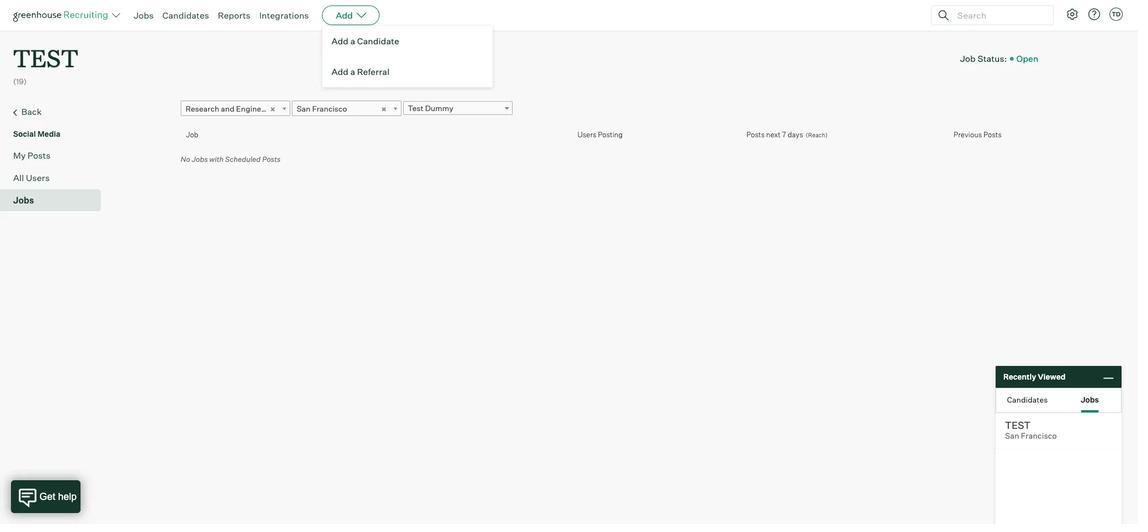 Task type: locate. For each thing, give the bounding box(es) containing it.
my posts link
[[13, 149, 96, 162]]

job
[[961, 53, 976, 64], [186, 131, 198, 139]]

san
[[297, 104, 311, 113], [1005, 432, 1020, 442]]

all users link
[[13, 171, 96, 184]]

test for test san francisco
[[1005, 420, 1031, 432]]

posting
[[598, 131, 623, 139]]

0 horizontal spatial jobs link
[[13, 194, 96, 207]]

add a candidate
[[332, 36, 399, 47]]

previous
[[954, 131, 982, 139]]

candidates down recently viewed at right
[[1007, 395, 1048, 405]]

1 vertical spatial job
[[186, 131, 198, 139]]

job status:
[[961, 53, 1007, 64]]

users right all
[[26, 172, 50, 183]]

add button
[[322, 5, 380, 25]]

1 horizontal spatial test
[[1005, 420, 1031, 432]]

posts right my
[[28, 150, 51, 161]]

with
[[209, 155, 224, 164]]

0 vertical spatial job
[[961, 53, 976, 64]]

test dummy link
[[403, 101, 513, 115]]

previous posts
[[954, 131, 1002, 139]]

candidates left reports
[[162, 10, 209, 21]]

1 horizontal spatial job
[[961, 53, 976, 64]]

1 vertical spatial a
[[350, 66, 355, 77]]

add
[[336, 10, 353, 21], [332, 36, 349, 47], [332, 66, 349, 77]]

(reach)
[[806, 131, 828, 139]]

recently
[[1004, 373, 1037, 382]]

0 horizontal spatial test
[[13, 42, 78, 74]]

tab list
[[997, 389, 1122, 413]]

1 vertical spatial candidates
[[1007, 395, 1048, 405]]

0 vertical spatial test
[[13, 42, 78, 74]]

test inside test san francisco
[[1005, 420, 1031, 432]]

candidates link
[[162, 10, 209, 21]]

0 horizontal spatial users
[[26, 172, 50, 183]]

jobs
[[134, 10, 154, 21], [192, 155, 208, 164], [13, 195, 34, 206], [1081, 395, 1099, 405]]

add inside add a referral link
[[332, 66, 349, 77]]

0 horizontal spatial job
[[186, 131, 198, 139]]

add for add
[[336, 10, 353, 21]]

add a referral
[[332, 66, 390, 77]]

1 vertical spatial san
[[1005, 432, 1020, 442]]

a
[[350, 36, 355, 47], [350, 66, 355, 77]]

add a candidate link
[[323, 26, 493, 56]]

2 a from the top
[[350, 66, 355, 77]]

all
[[13, 172, 24, 183]]

td menu
[[322, 25, 493, 88]]

francisco
[[312, 104, 347, 113], [1021, 432, 1057, 442]]

1 vertical spatial francisco
[[1021, 432, 1057, 442]]

reports link
[[218, 10, 251, 21]]

scheduled
[[225, 155, 261, 164]]

referral
[[357, 66, 390, 77]]

dummy
[[425, 104, 454, 113]]

configure image
[[1066, 8, 1079, 21]]

back link
[[13, 105, 96, 119]]

add inside add dropdown button
[[336, 10, 353, 21]]

0 vertical spatial add
[[336, 10, 353, 21]]

research
[[186, 104, 219, 113]]

1 vertical spatial test
[[1005, 420, 1031, 432]]

users posting
[[578, 131, 623, 139]]

jobs link
[[134, 10, 154, 21], [13, 194, 96, 207]]

1 horizontal spatial candidates
[[1007, 395, 1048, 405]]

all users
[[13, 172, 50, 183]]

test (19)
[[13, 42, 78, 86]]

0 horizontal spatial san
[[297, 104, 311, 113]]

1 horizontal spatial jobs link
[[134, 10, 154, 21]]

posts next 7 days (reach)
[[747, 130, 828, 139]]

no
[[181, 155, 190, 164]]

0 vertical spatial san
[[297, 104, 311, 113]]

a left candidate
[[350, 36, 355, 47]]

add a referral link
[[323, 56, 493, 87]]

1 horizontal spatial san
[[1005, 432, 1020, 442]]

research and engineering
[[186, 104, 280, 113]]

add inside add a candidate link
[[332, 36, 349, 47]]

test up (19)
[[13, 42, 78, 74]]

users left "posting"
[[578, 131, 597, 139]]

test
[[408, 104, 424, 113]]

a inside add a referral link
[[350, 66, 355, 77]]

job for job
[[186, 131, 198, 139]]

candidates
[[162, 10, 209, 21], [1007, 395, 1048, 405]]

add left referral
[[332, 66, 349, 77]]

1 vertical spatial add
[[332, 36, 349, 47]]

posts
[[747, 130, 765, 139], [984, 131, 1002, 139], [28, 150, 51, 161], [262, 155, 281, 164]]

job left "status:"
[[961, 53, 976, 64]]

1 a from the top
[[350, 36, 355, 47]]

test down "recently"
[[1005, 420, 1031, 432]]

2 vertical spatial add
[[332, 66, 349, 77]]

and
[[221, 104, 235, 113]]

0 vertical spatial candidates
[[162, 10, 209, 21]]

jobs link down all users link
[[13, 194, 96, 207]]

1 horizontal spatial users
[[578, 131, 597, 139]]

posts right scheduled
[[262, 155, 281, 164]]

1 horizontal spatial francisco
[[1021, 432, 1057, 442]]

test
[[13, 42, 78, 74], [1005, 420, 1031, 432]]

1 vertical spatial users
[[26, 172, 50, 183]]

jobs link left candidates link at the top left of page
[[134, 10, 154, 21]]

integrations
[[259, 10, 309, 21]]

francisco inside test san francisco
[[1021, 432, 1057, 442]]

add up add a candidate
[[336, 10, 353, 21]]

users
[[578, 131, 597, 139], [26, 172, 50, 183]]

a left referral
[[350, 66, 355, 77]]

users inside all users link
[[26, 172, 50, 183]]

add down add dropdown button
[[332, 36, 349, 47]]

job up no
[[186, 131, 198, 139]]

0 vertical spatial a
[[350, 36, 355, 47]]

(19)
[[13, 77, 27, 86]]

0 vertical spatial jobs link
[[134, 10, 154, 21]]

a inside add a candidate link
[[350, 36, 355, 47]]

0 horizontal spatial francisco
[[312, 104, 347, 113]]

days
[[788, 130, 803, 139]]



Task type: vqa. For each thing, say whether or not it's contained in the screenshot.
Media
yes



Task type: describe. For each thing, give the bounding box(es) containing it.
test san francisco
[[1005, 420, 1057, 442]]

posts inside "my posts" link
[[28, 150, 51, 161]]

test link
[[13, 31, 78, 76]]

open
[[1017, 53, 1039, 64]]

my posts
[[13, 150, 51, 161]]

job for job status:
[[961, 53, 976, 64]]

0 horizontal spatial candidates
[[162, 10, 209, 21]]

0 vertical spatial users
[[578, 131, 597, 139]]

social
[[13, 129, 36, 138]]

add for add a candidate
[[332, 36, 349, 47]]

test for test (19)
[[13, 42, 78, 74]]

back
[[21, 106, 42, 117]]

san inside test san francisco
[[1005, 432, 1020, 442]]

tab list containing candidates
[[997, 389, 1122, 413]]

recently viewed
[[1004, 373, 1066, 382]]

san francisco
[[297, 104, 347, 113]]

research and engineering link
[[181, 101, 290, 117]]

posts left "next"
[[747, 130, 765, 139]]

posts right previous
[[984, 131, 1002, 139]]

engineering
[[236, 104, 280, 113]]

reports
[[218, 10, 251, 21]]

san inside 'san francisco' link
[[297, 104, 311, 113]]

7
[[782, 130, 786, 139]]

greenhouse recruiting image
[[13, 9, 112, 22]]

1 vertical spatial jobs link
[[13, 194, 96, 207]]

add for add a referral
[[332, 66, 349, 77]]

media
[[38, 129, 60, 138]]

test dummy
[[408, 104, 454, 113]]

my
[[13, 150, 26, 161]]

social media
[[13, 129, 60, 138]]

next
[[767, 130, 781, 139]]

no jobs with scheduled posts
[[181, 155, 281, 164]]

td
[[1112, 10, 1121, 18]]

td button
[[1110, 8, 1123, 21]]

Search text field
[[955, 7, 1044, 23]]

a for candidate
[[350, 36, 355, 47]]

td button
[[1108, 5, 1125, 23]]

integrations link
[[259, 10, 309, 21]]

0 vertical spatial francisco
[[312, 104, 347, 113]]

san francisco link
[[292, 101, 401, 117]]

status:
[[978, 53, 1007, 64]]

candidate
[[357, 36, 399, 47]]

viewed
[[1038, 373, 1066, 382]]

a for referral
[[350, 66, 355, 77]]

candidates inside tab list
[[1007, 395, 1048, 405]]



